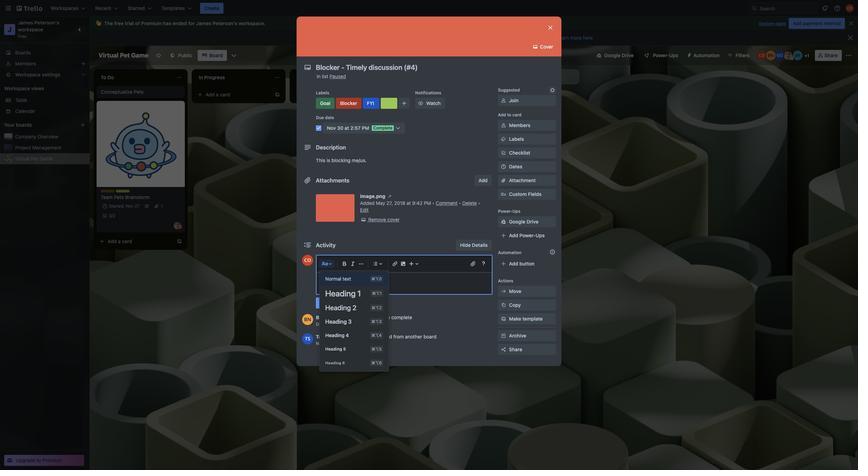 Task type: vqa. For each thing, say whether or not it's contained in the screenshot.
Due In The Next Month
no



Task type: describe. For each thing, give the bounding box(es) containing it.
link image
[[391, 260, 399, 268]]

started: nov 27
[[109, 204, 140, 209]]

this for this board is set to public. board admins can change its visibility setting at any time. learn more here
[[354, 35, 364, 41]]

public.
[[400, 35, 416, 41]]

+ 1
[[805, 53, 809, 58]]

9:42
[[412, 200, 423, 206]]

1 vertical spatial google drive
[[509, 219, 539, 225]]

0 horizontal spatial automation
[[498, 250, 522, 256]]

at left '9:42'
[[407, 200, 411, 206]]

tara schultz (taraschultz7) image
[[302, 334, 313, 345]]

due
[[316, 115, 324, 120]]

upgrade to premium
[[16, 458, 62, 464]]

add power-ups link
[[498, 230, 556, 241]]

blocker for fyi
[[410, 91, 425, 96]]

2 inside heading 1 group
[[353, 304, 357, 312]]

Main content area, start typing to enter text. text field
[[324, 279, 485, 288]]

6
[[342, 361, 345, 366]]

dec
[[316, 322, 324, 327]]

remove
[[368, 217, 386, 223]]

join link
[[498, 95, 556, 106]]

share for share button to the right
[[825, 52, 838, 58]]

watch inside watch button
[[426, 100, 441, 106]]

0 horizontal spatial is
[[327, 158, 330, 164]]

1 vertical spatial color: blue, title: "fyi" element
[[363, 98, 379, 109]]

27,
[[387, 200, 393, 206]]

card for bottom create from template… image
[[122, 239, 132, 245]]

ups inside button
[[669, 52, 678, 58]]

nov down due date
[[327, 125, 336, 131]]

add payment method button
[[789, 18, 845, 29]]

paused link
[[330, 73, 346, 79]]

date inside the ben nelson marked the due date complete dec 5 at 9:38 am
[[380, 315, 390, 321]]

0 vertical spatial 2
[[113, 214, 115, 219]]

1 vertical spatial labels
[[509, 136, 524, 142]]

color: bold lime, title: "team task" element
[[116, 190, 137, 195]]

attach and insert link image
[[470, 261, 477, 268]]

your
[[4, 122, 15, 128]]

1 vertical spatial members link
[[498, 120, 556, 131]]

checklist
[[509, 150, 530, 156]]

can
[[451, 35, 460, 41]]

custom fields
[[509, 191, 542, 197]]

peterson's inside james peterson's workspace free
[[34, 20, 59, 26]]

this board is set to public. board admins can change its visibility setting at any time. learn more here
[[354, 35, 593, 41]]

gary orlando (garyorlando) image
[[775, 51, 785, 60]]

conceptualize
[[101, 89, 133, 95]]

sm image for checklist
[[500, 150, 507, 157]]

hide details link
[[456, 240, 492, 251]]

0 vertical spatial board
[[365, 35, 379, 41]]

time.
[[542, 35, 554, 41]]

1 horizontal spatial christina overa (christinaovera) image
[[846, 4, 854, 12]]

sm image for make template
[[500, 316, 507, 323]]

power- inside button
[[653, 52, 669, 58]]

google drive button
[[593, 50, 638, 61]]

team pets brainstorm
[[101, 195, 149, 200]]

wave image
[[95, 20, 101, 27]]

attachments
[[316, 178, 350, 184]]

1 vertical spatial drive
[[527, 219, 539, 225]]

heading 3
[[325, 319, 352, 325]]

add to card
[[498, 112, 522, 118]]

heading 6
[[325, 361, 345, 366]]

5 inside heading 1 group
[[343, 347, 346, 352]]

0 horizontal spatial power-ups
[[498, 209, 521, 214]]

heading for heading 6
[[325, 361, 341, 366]]

automation inside button
[[694, 52, 720, 58]]

members for leftmost members link
[[15, 61, 36, 67]]

company
[[15, 134, 36, 140]]

0 horizontal spatial share button
[[498, 345, 556, 356]]

text styles image
[[321, 260, 329, 268]]

add a card button for the middle create from template… image
[[195, 89, 272, 100]]

suggested
[[498, 88, 520, 93]]

to for add to card
[[507, 112, 511, 118]]

nov 27 at 2:58 pm link
[[316, 342, 352, 347]]

nov 30
[[403, 105, 417, 110]]

nov inside tara schultz transferred this card from another board nov 27 at 2:58 pm
[[316, 342, 324, 347]]

company overview
[[15, 134, 58, 140]]

star or unstar board image
[[156, 53, 162, 58]]

team for team pets brainstorm
[[101, 195, 113, 200]]

pet inside text box
[[120, 52, 130, 59]]

color: bold lime, title: none image
[[381, 98, 397, 109]]

primary element
[[0, 0, 858, 17]]

a for bottom create from template… image
[[118, 239, 121, 245]]

color: bold lime, title: none image
[[440, 91, 454, 93]]

0 vertical spatial fyi
[[425, 91, 431, 96]]

join
[[509, 98, 519, 103]]

add a card for the middle create from template… image
[[206, 92, 230, 98]]

game inside text box
[[131, 52, 148, 59]]

heading for heading 2
[[325, 304, 351, 312]]

this is blocking me/us.
[[316, 158, 367, 164]]

1 vertical spatial google
[[509, 219, 525, 225]]

sm image for watch
[[417, 100, 424, 107]]

2 horizontal spatial pm
[[424, 200, 431, 206]]

1 vertical spatial virtual
[[15, 156, 30, 162]]

activity
[[316, 243, 336, 249]]

j
[[8, 26, 12, 33]]

j link
[[4, 24, 15, 35]]

heading for heading 5
[[325, 347, 342, 352]]

create
[[204, 5, 219, 11]]

1 horizontal spatial color: red, title: "blocker" element
[[410, 91, 425, 96]]

0 horizontal spatial board
[[209, 52, 223, 58]]

1 horizontal spatial ups
[[536, 233, 545, 239]]

discussion
[[432, 95, 456, 101]]

0 horizontal spatial virtual pet game
[[15, 156, 53, 162]]

1 vertical spatial ups
[[513, 209, 521, 214]]

1 horizontal spatial ben nelson (bennelson96) image
[[766, 51, 776, 60]]

members for bottommost members link
[[509, 122, 531, 128]]

notifications
[[415, 90, 441, 96]]

0 vertical spatial board
[[417, 35, 432, 41]]

show menu image
[[846, 52, 852, 59]]

public button
[[166, 50, 196, 61]]

transferred
[[347, 334, 372, 340]]

sm image for automation
[[684, 50, 694, 60]]

3
[[348, 319, 352, 325]]

due
[[371, 315, 379, 321]]

automation button
[[684, 50, 724, 61]]

heading 2
[[325, 304, 357, 312]]

1 horizontal spatial color: green, title: "goal" element
[[395, 91, 408, 96]]

custom fields button
[[498, 191, 556, 198]]

⌘⌥3
[[372, 320, 382, 324]]

add button
[[475, 175, 492, 186]]

1 horizontal spatial power-
[[520, 233, 536, 239]]

search image
[[752, 6, 758, 11]]

Board name text field
[[95, 50, 152, 61]]

actions
[[498, 279, 513, 284]]

text
[[343, 276, 351, 282]]

1 vertical spatial color: green, title: "goal" element
[[316, 98, 335, 109]]

filters
[[736, 52, 750, 58]]

workspace inside james peterson's workspace free
[[18, 27, 43, 32]]

james peterson's workspace free
[[18, 20, 61, 39]]

normal text
[[325, 276, 351, 282]]

1 horizontal spatial image.png
[[360, 194, 385, 199]]

james inside banner
[[196, 20, 211, 26]]

archive link
[[498, 331, 556, 342]]

0 vertical spatial labels
[[316, 90, 329, 96]]

jeremy miller (jeremymiller198) image
[[793, 51, 803, 60]]

sm image for move
[[500, 288, 507, 295]]

description
[[316, 145, 346, 151]]

1 vertical spatial watch
[[349, 300, 363, 306]]

may
[[376, 200, 385, 206]]

more formatting image
[[357, 260, 365, 268]]

sm image up 27,
[[386, 193, 393, 200]]

add inside 'button'
[[793, 20, 802, 26]]

⌘⌥4
[[372, 334, 382, 338]]

google inside button
[[604, 52, 621, 58]]

0 horizontal spatial members link
[[0, 58, 90, 69]]

add a card for bottom create from template… image
[[108, 239, 132, 245]]

add a card button for create from template… icon
[[293, 89, 370, 100]]

details
[[472, 243, 488, 248]]

0 horizontal spatial christina overa (christinaovera) image
[[302, 255, 313, 266]]

sm image for archive
[[500, 333, 507, 340]]

remove cover
[[368, 217, 400, 223]]

sm image inside cover link
[[532, 43, 539, 50]]

1 horizontal spatial peterson's
[[213, 20, 237, 26]]

0 / 2
[[109, 214, 115, 219]]

1 vertical spatial pet
[[31, 156, 38, 162]]

Mark due date as complete checkbox
[[316, 126, 322, 131]]

to for upgrade to premium
[[36, 458, 41, 464]]

board link
[[198, 50, 227, 61]]

setting
[[508, 35, 525, 41]]

overview
[[38, 134, 58, 140]]

any
[[532, 35, 540, 41]]

card inside tara schultz transferred this card from another board nov 27 at 2:58 pm
[[382, 334, 392, 340]]

1 inside group
[[357, 289, 361, 299]]

👋 the free trial of premium has ended for james peterson's workspace .
[[95, 20, 265, 26]]

1 horizontal spatial share button
[[815, 50, 842, 61]]

2:57
[[350, 125, 361, 131]]

2018
[[394, 200, 405, 206]]

google drive inside button
[[604, 52, 634, 58]]

board inside tara schultz transferred this card from another board nov 27 at 2:58 pm
[[424, 334, 437, 340]]

0 horizontal spatial date
[[325, 115, 334, 120]]

⌘⌥0
[[372, 277, 382, 281]]

calendar
[[15, 108, 35, 114]]

1 horizontal spatial create from template… image
[[275, 92, 280, 98]]

ben
[[316, 315, 325, 321]]

(#4)
[[457, 95, 467, 101]]

0 horizontal spatial game
[[40, 156, 53, 162]]

your boards with 3 items element
[[4, 121, 70, 129]]

0 horizontal spatial ben nelson (bennelson96) image
[[302, 315, 313, 326]]

1 horizontal spatial to
[[394, 35, 399, 41]]

archive
[[509, 333, 526, 339]]

0 horizontal spatial fyi
[[367, 100, 374, 106]]

blocking
[[332, 158, 351, 164]]

schultz
[[327, 334, 345, 340]]

0 horizontal spatial 27
[[135, 204, 140, 209]]

2:58
[[336, 342, 345, 347]]

make
[[509, 316, 521, 322]]

0 vertical spatial james peterson (jamespeterson93) image
[[784, 51, 794, 60]]

sm image for join
[[500, 97, 507, 104]]



Task type: locate. For each thing, give the bounding box(es) containing it.
delete link
[[462, 200, 477, 206]]

premium right upgrade
[[42, 458, 62, 464]]

sm image for suggested
[[549, 87, 556, 94]]

sm image inside move 'link'
[[500, 288, 507, 295]]

virtual down project
[[15, 156, 30, 162]]

1 horizontal spatial a
[[216, 92, 219, 98]]

pet down project management
[[31, 156, 38, 162]]

pets for conceptualize
[[134, 89, 144, 95]]

sm image left join
[[500, 97, 507, 104]]

30 left the 2:57
[[337, 125, 343, 131]]

change
[[461, 35, 478, 41]]

create from template… image
[[373, 92, 378, 98]]

0 vertical spatial create from template… image
[[275, 92, 280, 98]]

date
[[325, 115, 334, 120], [380, 315, 390, 321]]

table
[[15, 97, 27, 103]]

5
[[325, 322, 327, 327], [343, 347, 346, 352]]

1 down team pets brainstorm link
[[161, 204, 163, 209]]

1 vertical spatial workspace
[[18, 27, 43, 32]]

labels up checklist
[[509, 136, 524, 142]]

members down add to card
[[509, 122, 531, 128]]

27 down "tara"
[[325, 342, 330, 347]]

pet down trial
[[120, 52, 130, 59]]

0 vertical spatial color: blue, title: "fyi" element
[[425, 91, 439, 96]]

1 horizontal spatial workspace
[[239, 20, 264, 26]]

team
[[116, 190, 127, 195], [101, 195, 113, 200]]

1 horizontal spatial watch
[[426, 100, 441, 106]]

to right set
[[394, 35, 399, 41]]

more
[[570, 35, 582, 41]]

1 horizontal spatial 5
[[343, 347, 346, 352]]

card for create from template… icon
[[318, 92, 328, 98]]

james peterson (jamespeterson93) image
[[784, 51, 794, 60], [174, 222, 182, 230]]

1 vertical spatial share
[[509, 347, 522, 353]]

ups
[[669, 52, 678, 58], [513, 209, 521, 214], [536, 233, 545, 239]]

james inside james peterson's workspace free
[[18, 20, 33, 26]]

workspace inside banner
[[239, 20, 264, 26]]

6 heading from the top
[[325, 361, 341, 366]]

nov inside checkbox
[[403, 105, 411, 110]]

team down the color: yellow, title: none icon
[[101, 195, 113, 200]]

0 vertical spatial power-ups
[[653, 52, 678, 58]]

1 horizontal spatial team
[[116, 190, 127, 195]]

1 horizontal spatial labels
[[509, 136, 524, 142]]

trial
[[125, 20, 134, 26]]

0 horizontal spatial ups
[[513, 209, 521, 214]]

0 notifications image
[[821, 4, 829, 12]]

has
[[163, 20, 171, 26]]

add board image
[[80, 122, 86, 128]]

mark due date as complete image
[[316, 126, 322, 131]]

5 down 2:58
[[343, 347, 346, 352]]

⌘⌥2
[[372, 306, 382, 310]]

labels down list
[[316, 90, 329, 96]]

learn
[[557, 35, 569, 41]]

0 vertical spatial automation
[[694, 52, 720, 58]]

0 vertical spatial to
[[394, 35, 399, 41]]

this left set
[[354, 35, 364, 41]]

sm image
[[532, 43, 539, 50], [684, 50, 694, 60], [500, 122, 507, 129], [500, 136, 507, 143], [500, 150, 507, 157], [360, 217, 367, 224], [500, 302, 507, 309], [500, 316, 507, 323]]

4 heading from the top
[[325, 333, 345, 339]]

button
[[520, 261, 535, 267]]

0 horizontal spatial 2
[[113, 214, 115, 219]]

a for create from template… icon
[[314, 92, 317, 98]]

sm image for members
[[500, 122, 507, 129]]

color: green, title: "goal" element left the -
[[395, 91, 408, 96]]

1 vertical spatial game
[[40, 156, 53, 162]]

comment link
[[436, 200, 458, 206]]

1 horizontal spatial google drive
[[604, 52, 634, 58]]

automation left the filters button
[[694, 52, 720, 58]]

1 horizontal spatial game
[[131, 52, 148, 59]]

color: green, title: "goal" element
[[395, 91, 408, 96], [316, 98, 335, 109]]

virtual
[[99, 52, 118, 59], [15, 156, 30, 162]]

complete
[[391, 315, 412, 321]]

at left any
[[526, 35, 531, 41]]

free
[[114, 20, 124, 26]]

tara schultz transferred this card from another board nov 27 at 2:58 pm
[[316, 334, 437, 347]]

pets up started:
[[114, 195, 124, 200]]

members
[[15, 61, 36, 67], [509, 122, 531, 128]]

color: blue, title: "fyi" element down create from template… icon
[[363, 98, 379, 109]]

drive left power-ups button
[[622, 52, 634, 58]]

create button
[[200, 3, 224, 14]]

sm image right the -
[[417, 100, 424, 107]]

team inside team pets brainstorm link
[[101, 195, 113, 200]]

board right another
[[424, 334, 437, 340]]

0 horizontal spatial james
[[18, 20, 33, 26]]

2 vertical spatial ups
[[536, 233, 545, 239]]

2 right 0
[[113, 214, 115, 219]]

added may 27, 2018 at 9:42 pm
[[360, 200, 431, 206]]

heading for heading 3
[[325, 319, 347, 325]]

image.png up "heading 1"
[[324, 280, 347, 286]]

pets right conceptualize
[[134, 89, 144, 95]]

0 horizontal spatial power-
[[498, 209, 513, 214]]

2 horizontal spatial a
[[314, 92, 317, 98]]

sm image inside copy link
[[500, 302, 507, 309]]

sm image
[[549, 87, 556, 94], [500, 97, 507, 104], [417, 100, 424, 107], [386, 193, 393, 200], [500, 219, 507, 226], [500, 288, 507, 295], [500, 333, 507, 340]]

30 inside checkbox
[[412, 105, 417, 110]]

1 horizontal spatial share
[[825, 52, 838, 58]]

sm image left the archive
[[500, 333, 507, 340]]

0 vertical spatial watch
[[426, 100, 441, 106]]

0 vertical spatial virtual pet game
[[99, 52, 148, 59]]

27 inside tara schultz transferred this card from another board nov 27 at 2:58 pm
[[325, 342, 330, 347]]

virtual pet game down 'free'
[[99, 52, 148, 59]]

ben nelson (bennelson96) image left dec
[[302, 315, 313, 326]]

share button down archive link
[[498, 345, 556, 356]]

premium inside upgrade to premium link
[[42, 458, 62, 464]]

christina overa (christinaovera) image right open information menu image
[[846, 4, 854, 12]]

add a card for create from template… icon
[[304, 92, 328, 98]]

virtual pet game inside text box
[[99, 52, 148, 59]]

plans
[[776, 21, 786, 26]]

image image
[[399, 260, 407, 268]]

sm image down actions at the right
[[500, 288, 507, 295]]

nov right color: bold lime, title: none image
[[403, 105, 411, 110]]

27
[[135, 204, 140, 209], [325, 342, 330, 347]]

to down join
[[507, 112, 511, 118]]

explore
[[759, 21, 774, 26]]

30 for nov 30 at 2:57 pm
[[337, 125, 343, 131]]

game left star or unstar board image
[[131, 52, 148, 59]]

sm image inside watch button
[[417, 100, 424, 107]]

a for the middle create from template… image
[[216, 92, 219, 98]]

3 heading from the top
[[325, 319, 347, 325]]

copy link
[[498, 300, 556, 311]]

board left customize views icon
[[209, 52, 223, 58]]

move link
[[498, 286, 556, 297]]

add a card button for bottom create from template… image
[[97, 236, 174, 247]]

labels
[[316, 90, 329, 96], [509, 136, 524, 142]]

board right public.
[[417, 35, 432, 41]]

boards link
[[0, 47, 90, 58]]

0 horizontal spatial drive
[[527, 219, 539, 225]]

0 vertical spatial drive
[[622, 52, 634, 58]]

goal for bottommost color: green, title: "goal" element
[[320, 100, 330, 106]]

2 vertical spatial power-
[[520, 233, 536, 239]]

drive inside button
[[622, 52, 634, 58]]

its
[[480, 35, 486, 41]]

heading 5
[[325, 347, 346, 352]]

heading 1 group
[[320, 273, 389, 370]]

list
[[322, 73, 328, 79]]

editor toolbar toolbar
[[319, 259, 489, 372]]

sm image up add power-ups link
[[500, 219, 507, 226]]

1 vertical spatial is
[[327, 158, 330, 164]]

1 horizontal spatial is
[[380, 35, 384, 41]]

custom
[[509, 191, 527, 197]]

ups up "add button" button
[[536, 233, 545, 239]]

0 horizontal spatial pm
[[346, 342, 352, 347]]

1 horizontal spatial virtual
[[99, 52, 118, 59]]

image.png inside the main content area, start typing to enter text. text box
[[324, 280, 347, 286]]

peterson's down create button
[[213, 20, 237, 26]]

2 vertical spatial pm
[[346, 342, 352, 347]]

0 vertical spatial goal
[[395, 91, 404, 96]]

0 vertical spatial christina overa (christinaovera) image
[[846, 4, 854, 12]]

None text field
[[313, 61, 540, 74]]

1 vertical spatial 2
[[353, 304, 357, 312]]

2 horizontal spatial add a card
[[304, 92, 328, 98]]

open information menu image
[[834, 5, 841, 12]]

members down boards
[[15, 61, 36, 67]]

team pets brainstorm link
[[101, 194, 181, 201]]

peterson's up boards link
[[34, 20, 59, 26]]

color: blue, title: "fyi" element
[[425, 91, 439, 96], [363, 98, 379, 109]]

0 horizontal spatial google
[[509, 219, 525, 225]]

0 vertical spatial google drive
[[604, 52, 634, 58]]

0 vertical spatial virtual
[[99, 52, 118, 59]]

attachment
[[509, 178, 536, 184]]

1 vertical spatial board
[[424, 334, 437, 340]]

in
[[317, 73, 321, 79]]

0 horizontal spatial add a card
[[108, 239, 132, 245]]

calendar link
[[15, 108, 86, 115]]

this
[[354, 35, 364, 41], [316, 158, 325, 164]]

sm image up 'join' link
[[549, 87, 556, 94]]

banner
[[90, 17, 858, 30]]

heading
[[325, 289, 356, 299], [325, 304, 351, 312], [325, 319, 347, 325], [325, 333, 345, 339], [325, 347, 342, 352], [325, 361, 341, 366]]

add a card
[[206, 92, 230, 98], [304, 92, 328, 98], [108, 239, 132, 245]]

1 right jeremy miller (jeremymiller198) image
[[807, 53, 809, 58]]

0 horizontal spatial a
[[118, 239, 121, 245]]

27 down brainstorm
[[135, 204, 140, 209]]

1 horizontal spatial add a card button
[[195, 89, 272, 100]]

is left set
[[380, 35, 384, 41]]

sm image inside make template link
[[500, 316, 507, 323]]

copy
[[509, 303, 521, 308]]

add
[[793, 20, 802, 26], [206, 92, 215, 98], [304, 92, 313, 98], [498, 112, 506, 118], [479, 178, 488, 184], [509, 233, 518, 239], [108, 239, 117, 245], [509, 261, 518, 267]]

Search field
[[758, 3, 818, 13]]

share down the archive
[[509, 347, 522, 353]]

1 horizontal spatial pm
[[362, 125, 369, 131]]

0 horizontal spatial pet
[[31, 156, 38, 162]]

nov down "tara"
[[316, 342, 324, 347]]

members link down boards
[[0, 58, 90, 69]]

sm image inside labels link
[[500, 136, 507, 143]]

1 horizontal spatial james peterson (jamespeterson93) image
[[784, 51, 794, 60]]

share for the left share button
[[509, 347, 522, 353]]

sm image inside archive link
[[500, 333, 507, 340]]

pm right the 2:57
[[362, 125, 369, 131]]

0 horizontal spatial peterson's
[[34, 20, 59, 26]]

is left blocking
[[327, 158, 330, 164]]

boards
[[15, 50, 31, 56]]

automation
[[694, 52, 720, 58], [498, 250, 522, 256]]

1 vertical spatial to
[[507, 112, 511, 118]]

goal for the rightmost color: green, title: "goal" element
[[395, 91, 404, 96]]

1 heading from the top
[[325, 289, 356, 299]]

pm inside tara schultz transferred this card from another board nov 27 at 2:58 pm
[[346, 342, 352, 347]]

1 vertical spatial power-ups
[[498, 209, 521, 214]]

automation up add button
[[498, 250, 522, 256]]

5 right dec
[[325, 322, 327, 327]]

create from template… image
[[275, 92, 280, 98], [471, 174, 476, 180], [177, 239, 182, 245]]

card
[[220, 92, 230, 98], [318, 92, 328, 98], [513, 112, 522, 118], [122, 239, 132, 245], [382, 334, 392, 340]]

5 heading from the top
[[325, 347, 342, 352]]

power-ups inside power-ups button
[[653, 52, 678, 58]]

virtual pet game down project management
[[15, 156, 53, 162]]

dates
[[509, 164, 522, 170]]

1 vertical spatial pets
[[114, 195, 124, 200]]

tara
[[316, 334, 326, 340]]

drive
[[622, 52, 634, 58], [527, 219, 539, 225]]

banner containing 👋
[[90, 17, 858, 30]]

5 inside the ben nelson marked the due date complete dec 5 at 9:38 am
[[325, 322, 327, 327]]

remove cover link
[[360, 217, 400, 224]]

at inside tara schultz transferred this card from another board nov 27 at 2:58 pm
[[331, 342, 335, 347]]

color: blue, title: "fyi" element up watch button
[[425, 91, 439, 96]]

1 horizontal spatial james
[[196, 20, 211, 26]]

0 vertical spatial power-
[[653, 52, 669, 58]]

sm image for remove cover
[[360, 217, 367, 224]]

share button left "show menu" image
[[815, 50, 842, 61]]

christina overa (christinaovera) image
[[846, 4, 854, 12], [302, 255, 313, 266]]

30 for nov 30
[[412, 105, 417, 110]]

pets for team
[[114, 195, 124, 200]]

heading for heading 4
[[325, 333, 345, 339]]

0 horizontal spatial add a card button
[[97, 236, 174, 247]]

members link up labels link
[[498, 120, 556, 131]]

christina overa (christinaovera) image left 'text styles' image
[[302, 255, 313, 266]]

james right the 'for'
[[196, 20, 211, 26]]

template
[[523, 316, 543, 322]]

at left the 2:57
[[345, 125, 349, 131]]

admins
[[433, 35, 450, 41]]

0 horizontal spatial goal
[[320, 100, 330, 106]]

drive up the add power-ups
[[527, 219, 539, 225]]

1 vertical spatial this
[[316, 158, 325, 164]]

blocker - timely discussion (#4) link
[[395, 95, 475, 102]]

30
[[412, 105, 417, 110], [337, 125, 343, 131]]

bold ⌘b image
[[340, 260, 349, 268]]

2 vertical spatial to
[[36, 458, 41, 464]]

goal up color: bold lime, title: none image
[[395, 91, 404, 96]]

workspace
[[4, 86, 30, 91]]

team left 'task'
[[116, 190, 127, 195]]

0 horizontal spatial team
[[101, 195, 113, 200]]

ben nelson (bennelson96) image left jeremy miller (jeremymiller198) image
[[766, 51, 776, 60]]

0 vertical spatial is
[[380, 35, 384, 41]]

lists image
[[371, 260, 379, 268]]

0 vertical spatial share
[[825, 52, 838, 58]]

table link
[[15, 97, 86, 104]]

add power-ups
[[509, 233, 545, 239]]

at up heading 5
[[331, 342, 335, 347]]

at left 9:38
[[329, 322, 332, 327]]

method
[[824, 20, 841, 26]]

james up free
[[18, 20, 33, 26]]

0
[[109, 214, 112, 219]]

1 vertical spatial board
[[209, 52, 223, 58]]

2 horizontal spatial create from template… image
[[471, 174, 476, 180]]

italic ⌘i image
[[349, 260, 357, 268]]

this for this is blocking me/us.
[[316, 158, 325, 164]]

ups down custom
[[513, 209, 521, 214]]

2 horizontal spatial ups
[[669, 52, 678, 58]]

heading for heading 1
[[325, 289, 356, 299]]

virtual down the
[[99, 52, 118, 59]]

1 vertical spatial color: red, title: "blocker" element
[[336, 98, 361, 109]]

watch down notifications
[[426, 100, 441, 106]]

blocker for -
[[395, 95, 411, 101]]

1 vertical spatial virtual pet game
[[15, 156, 53, 162]]

public
[[178, 52, 192, 58]]

0 horizontal spatial watch
[[349, 300, 363, 306]]

blocker fyi
[[410, 91, 431, 96]]

0 vertical spatial date
[[325, 115, 334, 120]]

a
[[216, 92, 219, 98], [314, 92, 317, 98], [118, 239, 121, 245]]

1 vertical spatial 5
[[343, 347, 346, 352]]

team task
[[116, 190, 137, 195]]

nov down team pets brainstorm
[[126, 204, 134, 209]]

1 horizontal spatial virtual pet game
[[99, 52, 148, 59]]

nov 30 at 2:57 pm
[[327, 125, 369, 131]]

add button
[[509, 261, 535, 267]]

sm image inside members link
[[500, 122, 507, 129]]

image.png up added
[[360, 194, 385, 199]]

sm image for google drive
[[500, 219, 507, 226]]

0 horizontal spatial color: red, title: "blocker" element
[[336, 98, 361, 109]]

0 vertical spatial color: green, title: "goal" element
[[395, 91, 408, 96]]

pm down the 4
[[346, 342, 352, 347]]

add payment method
[[793, 20, 841, 26]]

premium
[[141, 20, 162, 26], [42, 458, 62, 464]]

game down "management"
[[40, 156, 53, 162]]

james
[[18, 20, 33, 26], [196, 20, 211, 26]]

color: yellow, title: none image
[[101, 190, 115, 193]]

move
[[509, 289, 521, 295]]

free
[[18, 34, 27, 39]]

ben nelson (bennelson96) image
[[766, 51, 776, 60], [302, 315, 313, 326]]

2 heading from the top
[[325, 304, 351, 312]]

0 horizontal spatial labels
[[316, 90, 329, 96]]

-
[[413, 95, 415, 101]]

hide details
[[460, 243, 488, 248]]

at inside the ben nelson marked the due date complete dec 5 at 9:38 am
[[329, 322, 332, 327]]

pm right '9:42'
[[424, 200, 431, 206]]

watch up marked
[[349, 300, 363, 306]]

christina overa (christinaovera) image
[[757, 51, 767, 60]]

1 vertical spatial christina overa (christinaovera) image
[[302, 255, 313, 266]]

to right upgrade
[[36, 458, 41, 464]]

customize views image
[[231, 52, 237, 59]]

ups left automation button
[[669, 52, 678, 58]]

1 down blocker - timely discussion (#4) link on the top
[[438, 105, 440, 110]]

watch button
[[415, 98, 445, 109]]

sm image inside automation button
[[684, 50, 694, 60]]

open help dialog image
[[480, 260, 488, 268]]

goal up due date
[[320, 100, 330, 106]]

due date
[[316, 115, 334, 120]]

color: green, title: "goal" element up due date
[[316, 98, 335, 109]]

sm image for labels
[[500, 136, 507, 143]]

premium right of
[[141, 20, 162, 26]]

started:
[[109, 204, 125, 209]]

1 horizontal spatial google
[[604, 52, 621, 58]]

workspace
[[239, 20, 264, 26], [18, 27, 43, 32]]

0 horizontal spatial james peterson (jamespeterson93) image
[[174, 222, 182, 230]]

board left set
[[365, 35, 379, 41]]

1 horizontal spatial goal
[[395, 91, 404, 96]]

2 up marked
[[353, 304, 357, 312]]

sm image for copy
[[500, 302, 507, 309]]

premium inside banner
[[141, 20, 162, 26]]

sm image inside 'join' link
[[500, 97, 507, 104]]

checklist link
[[498, 148, 556, 159]]

card for the middle create from template… image
[[220, 92, 230, 98]]

marked
[[344, 315, 361, 321]]

am
[[344, 322, 350, 327]]

heading 1
[[325, 289, 361, 299]]

from
[[393, 334, 404, 340]]

30 down the -
[[412, 105, 417, 110]]

1 vertical spatial share button
[[498, 345, 556, 356]]

0 vertical spatial premium
[[141, 20, 162, 26]]

team for team task
[[116, 190, 127, 195]]

share left "show menu" image
[[825, 52, 838, 58]]

1 horizontal spatial automation
[[694, 52, 720, 58]]

2
[[113, 214, 115, 219], [353, 304, 357, 312]]

1 left ⌘⌥1
[[357, 289, 361, 299]]

to
[[394, 35, 399, 41], [507, 112, 511, 118], [36, 458, 41, 464]]

virtual inside text box
[[99, 52, 118, 59]]

0 horizontal spatial color: green, title: "goal" element
[[316, 98, 335, 109]]

0 vertical spatial ben nelson (bennelson96) image
[[766, 51, 776, 60]]

delete edit
[[360, 200, 477, 213]]

sm image inside checklist link
[[500, 150, 507, 157]]

this down description
[[316, 158, 325, 164]]

james peterson's workspace link
[[18, 20, 61, 32]]

color: red, title: "blocker" element
[[410, 91, 425, 96], [336, 98, 361, 109]]

Nov 30 checkbox
[[395, 103, 419, 111]]

make template link
[[498, 314, 556, 325]]

delete
[[462, 200, 477, 206]]

2 vertical spatial create from template… image
[[177, 239, 182, 245]]



